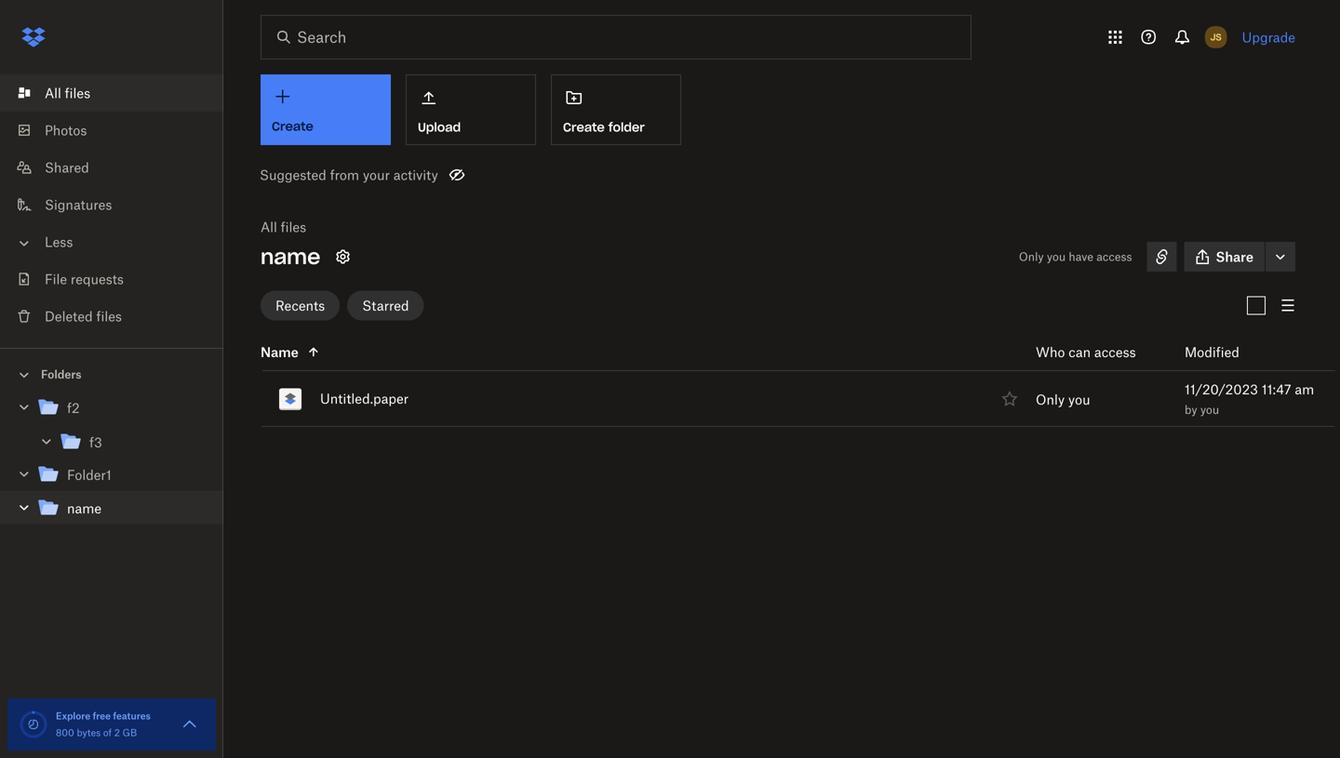 Task type: vqa. For each thing, say whether or not it's contained in the screenshot.
Microsoft_Pride_21_Agender.jpg
no



Task type: describe. For each thing, give the bounding box(es) containing it.
from
[[330, 167, 359, 183]]

quota usage element
[[19, 710, 48, 740]]

f2
[[67, 400, 80, 416]]

bytes
[[77, 728, 101, 739]]

only you have access
[[1019, 250, 1133, 264]]

files for the leftmost all files link
[[65, 85, 90, 101]]

features
[[113, 711, 151, 723]]

upgrade
[[1243, 29, 1296, 45]]

name untitled.paper, modified 11/20/2023 11:47 am, element
[[220, 372, 1336, 427]]

suggested from your activity
[[260, 167, 438, 183]]

recents
[[276, 298, 325, 314]]

folder
[[609, 120, 645, 135]]

name
[[261, 345, 299, 360]]

2
[[114, 728, 120, 739]]

create for create folder
[[563, 120, 605, 135]]

f3 link
[[60, 431, 209, 456]]

11:47
[[1262, 382, 1292, 398]]

all files list item
[[0, 74, 223, 112]]

starred button
[[348, 291, 424, 321]]

explore free features 800 bytes of 2 gb
[[56, 711, 151, 739]]

deleted files
[[45, 309, 122, 324]]

recents button
[[261, 291, 340, 321]]

folder settings image
[[332, 246, 354, 268]]

by
[[1185, 403, 1198, 417]]

0 horizontal spatial all files link
[[15, 74, 223, 112]]

am
[[1295, 382, 1315, 398]]

who can access
[[1036, 345, 1137, 360]]

you for only you
[[1069, 392, 1091, 408]]

create for create
[[272, 119, 314, 134]]

only for only you have access
[[1019, 250, 1044, 264]]

file
[[45, 271, 67, 287]]

your
[[363, 167, 390, 183]]

file requests link
[[15, 261, 223, 298]]

untitled.paper link
[[320, 388, 409, 410]]

0 horizontal spatial name
[[67, 501, 102, 517]]

create folder button
[[551, 74, 682, 145]]

1 horizontal spatial all
[[261, 219, 277, 235]]

add to starred image
[[999, 388, 1021, 410]]

files for the 'deleted files' link
[[96, 309, 122, 324]]

f3
[[89, 435, 102, 451]]

less image
[[15, 234, 34, 253]]

deleted files link
[[15, 298, 223, 335]]

11/20/2023 11:47 am by you
[[1185, 382, 1315, 417]]

1 vertical spatial all files link
[[261, 218, 306, 236]]

800
[[56, 728, 74, 739]]

1 vertical spatial files
[[281, 219, 306, 235]]

free
[[93, 711, 111, 723]]

can
[[1069, 345, 1091, 360]]

activity
[[394, 167, 438, 183]]

modified
[[1185, 345, 1240, 360]]



Task type: locate. For each thing, give the bounding box(es) containing it.
1 horizontal spatial all files
[[261, 219, 306, 235]]

files inside list item
[[65, 85, 90, 101]]

name up recents "button"
[[261, 244, 321, 270]]

signatures link
[[15, 186, 223, 223]]

f2 link
[[37, 396, 209, 421]]

access
[[1097, 250, 1133, 264], [1095, 345, 1137, 360]]

upload button
[[406, 74, 536, 145]]

js
[[1211, 31, 1222, 43]]

create
[[272, 119, 314, 134], [563, 120, 605, 135]]

shared link
[[15, 149, 223, 186]]

2 vertical spatial files
[[96, 309, 122, 324]]

create inside button
[[563, 120, 605, 135]]

shared
[[45, 160, 89, 176]]

table
[[220, 334, 1336, 427]]

you right by
[[1201, 403, 1220, 417]]

1 horizontal spatial name
[[261, 244, 321, 270]]

all
[[45, 85, 61, 101], [261, 219, 277, 235]]

photos
[[45, 122, 87, 138]]

all files
[[45, 85, 90, 101], [261, 219, 306, 235]]

all inside list item
[[45, 85, 61, 101]]

all files down suggested
[[261, 219, 306, 235]]

all files link
[[15, 74, 223, 112], [261, 218, 306, 236]]

create inside dropdown button
[[272, 119, 314, 134]]

modified button
[[1185, 341, 1289, 364]]

only inside "button"
[[1036, 392, 1065, 408]]

signatures
[[45, 197, 112, 213]]

less
[[45, 234, 73, 250]]

you inside 11/20/2023 11:47 am by you
[[1201, 403, 1220, 417]]

js button
[[1202, 22, 1232, 52]]

create up suggested
[[272, 119, 314, 134]]

access right have
[[1097, 250, 1133, 264]]

files down suggested
[[281, 219, 306, 235]]

0 horizontal spatial files
[[65, 85, 90, 101]]

all files link down suggested
[[261, 218, 306, 236]]

access inside table
[[1095, 345, 1137, 360]]

name
[[261, 244, 321, 270], [67, 501, 102, 517]]

0 vertical spatial only
[[1019, 250, 1044, 264]]

only
[[1019, 250, 1044, 264], [1036, 392, 1065, 408]]

folders button
[[0, 360, 223, 388]]

files up photos on the left of the page
[[65, 85, 90, 101]]

only you button
[[1036, 390, 1091, 410]]

all up photos on the left of the page
[[45, 85, 61, 101]]

2 horizontal spatial files
[[281, 219, 306, 235]]

1 vertical spatial name
[[67, 501, 102, 517]]

folder1
[[67, 467, 112, 483]]

upload
[[418, 120, 461, 135]]

all files link up photos on the left of the page
[[15, 74, 223, 112]]

files
[[65, 85, 90, 101], [281, 219, 306, 235], [96, 309, 122, 324]]

explore
[[56, 711, 90, 723]]

Search in folder "Dropbox" text field
[[297, 26, 933, 48]]

11/20/2023
[[1185, 382, 1259, 398]]

1 vertical spatial access
[[1095, 345, 1137, 360]]

gb
[[123, 728, 137, 739]]

list containing all files
[[0, 63, 223, 348]]

deleted
[[45, 309, 93, 324]]

all files up photos on the left of the page
[[45, 85, 90, 101]]

dropbox image
[[15, 19, 52, 56]]

starred
[[362, 298, 409, 314]]

all files inside list item
[[45, 85, 90, 101]]

upgrade link
[[1243, 29, 1296, 45]]

photos link
[[15, 112, 223, 149]]

create folder
[[563, 120, 645, 135]]

0 horizontal spatial create
[[272, 119, 314, 134]]

2 horizontal spatial you
[[1201, 403, 1220, 417]]

0 vertical spatial access
[[1097, 250, 1133, 264]]

create left folder
[[563, 120, 605, 135]]

0 horizontal spatial all
[[45, 85, 61, 101]]

0 vertical spatial all files link
[[15, 74, 223, 112]]

you for only you have access
[[1047, 250, 1066, 264]]

untitled.paper
[[320, 391, 409, 407]]

1 horizontal spatial create
[[563, 120, 605, 135]]

you left have
[[1047, 250, 1066, 264]]

0 vertical spatial all
[[45, 85, 61, 101]]

create button
[[261, 74, 391, 145]]

group containing f2
[[0, 388, 223, 540]]

who
[[1036, 345, 1066, 360]]

of
[[103, 728, 112, 739]]

file requests
[[45, 271, 124, 287]]

0 vertical spatial files
[[65, 85, 90, 101]]

you inside "button"
[[1069, 392, 1091, 408]]

list
[[0, 63, 223, 348]]

name link
[[37, 497, 209, 522]]

have
[[1069, 250, 1094, 264]]

only you
[[1036, 392, 1091, 408]]

0 vertical spatial name
[[261, 244, 321, 270]]

you down can
[[1069, 392, 1091, 408]]

0 horizontal spatial you
[[1047, 250, 1066, 264]]

share button
[[1185, 242, 1265, 272]]

1 horizontal spatial you
[[1069, 392, 1091, 408]]

0 vertical spatial all files
[[45, 85, 90, 101]]

group
[[0, 388, 223, 540]]

folders
[[41, 368, 82, 382]]

only for only you
[[1036, 392, 1065, 408]]

requests
[[71, 271, 124, 287]]

name down folder1
[[67, 501, 102, 517]]

1 horizontal spatial all files link
[[261, 218, 306, 236]]

suggested
[[260, 167, 327, 183]]

1 horizontal spatial files
[[96, 309, 122, 324]]

access right can
[[1095, 345, 1137, 360]]

0 horizontal spatial all files
[[45, 85, 90, 101]]

name button
[[261, 341, 991, 364]]

folder1 link
[[37, 463, 209, 488]]

1 vertical spatial only
[[1036, 392, 1065, 408]]

1 vertical spatial all
[[261, 219, 277, 235]]

files down 'file requests' link
[[96, 309, 122, 324]]

all down suggested
[[261, 219, 277, 235]]

1 vertical spatial all files
[[261, 219, 306, 235]]

share
[[1217, 249, 1254, 265]]

only right add to starred image
[[1036, 392, 1065, 408]]

you
[[1047, 250, 1066, 264], [1069, 392, 1091, 408], [1201, 403, 1220, 417]]

table containing name
[[220, 334, 1336, 427]]

only left have
[[1019, 250, 1044, 264]]



